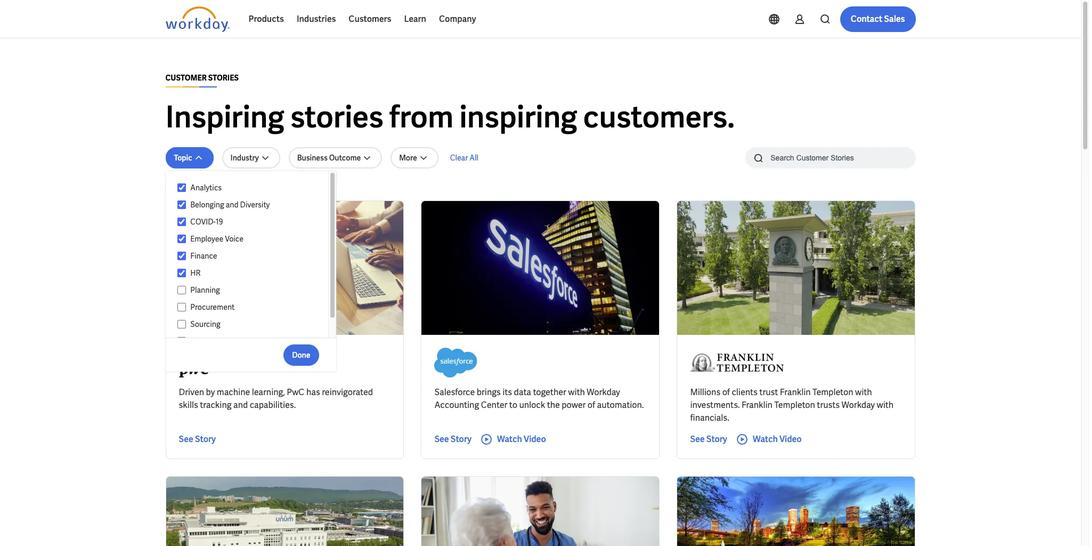 Task type: locate. For each thing, give the bounding box(es) containing it.
company button
[[433, 6, 483, 32]]

see story link down the accounting
[[435, 433, 472, 446]]

1 horizontal spatial watch video link
[[736, 433, 802, 446]]

2 see story link from the left
[[435, 433, 472, 446]]

2 see story from the left
[[435, 433, 472, 445]]

3 story from the left
[[707, 433, 728, 445]]

3 see story link from the left
[[691, 433, 728, 446]]

see down financials.
[[691, 433, 705, 445]]

3 see story from the left
[[691, 433, 728, 445]]

pricewaterhousecoopers global licensing services corporation (pwc) image
[[179, 348, 218, 378]]

2 story from the left
[[451, 433, 472, 445]]

1 horizontal spatial story
[[451, 433, 472, 445]]

to
[[510, 399, 518, 411]]

templeton up trusts
[[813, 387, 854, 398]]

2 horizontal spatial see story link
[[691, 433, 728, 446]]

1 vertical spatial and
[[234, 399, 248, 411]]

1 horizontal spatial video
[[780, 433, 802, 445]]

company
[[439, 13, 476, 25]]

1 vertical spatial templeton
[[775, 399, 816, 411]]

watch video for templeton
[[753, 433, 802, 445]]

analytics
[[191, 183, 222, 192]]

belonging and diversity link
[[186, 198, 318, 211]]

of inside the "salesforce brings its data together with workday accounting center to unlock the power of automation."
[[588, 399, 596, 411]]

1 horizontal spatial watch
[[753, 433, 778, 445]]

workday right trusts
[[842, 399, 876, 411]]

tracking
[[200, 399, 232, 411]]

see story link down financials.
[[691, 433, 728, 446]]

from
[[390, 98, 454, 137]]

analytics link
[[186, 181, 318, 194]]

see down "skills"
[[179, 433, 193, 445]]

1 horizontal spatial of
[[723, 387, 731, 398]]

see story down "skills"
[[179, 433, 216, 445]]

watch video link down to
[[480, 433, 546, 446]]

video down unlock
[[524, 433, 546, 445]]

workday up automation.
[[587, 387, 621, 398]]

procurement link
[[186, 301, 318, 314]]

more
[[399, 153, 417, 163]]

Search Customer Stories text field
[[765, 148, 895, 167]]

3 see from the left
[[691, 433, 705, 445]]

0 horizontal spatial franklin
[[742, 399, 773, 411]]

story for millions of clients trust franklin templeton with investments. franklin templeton trusts workday with financials.
[[707, 433, 728, 445]]

1 video from the left
[[524, 433, 546, 445]]

belonging and diversity
[[191, 200, 270, 210]]

1 vertical spatial franklin
[[742, 399, 773, 411]]

1 watch from the left
[[497, 433, 522, 445]]

story down financials.
[[707, 433, 728, 445]]

hr
[[191, 268, 201, 278]]

and left diversity
[[226, 200, 239, 210]]

1 horizontal spatial see story link
[[435, 433, 472, 446]]

0 vertical spatial of
[[723, 387, 731, 398]]

0 horizontal spatial workday
[[587, 387, 621, 398]]

0 horizontal spatial see story link
[[179, 433, 216, 446]]

1 horizontal spatial see
[[435, 433, 449, 445]]

2 horizontal spatial see
[[691, 433, 705, 445]]

2 watch video from the left
[[753, 433, 802, 445]]

brings
[[477, 387, 501, 398]]

franklin
[[780, 387, 811, 398], [742, 399, 773, 411]]

2 horizontal spatial story
[[707, 433, 728, 445]]

with inside the "salesforce brings its data together with workday accounting center to unlock the power of automation."
[[569, 387, 585, 398]]

watch video down millions of clients trust franklin templeton with investments. franklin templeton trusts workday with financials.
[[753, 433, 802, 445]]

1 see story link from the left
[[179, 433, 216, 446]]

customers
[[349, 13, 392, 25]]

watch video link for franklin
[[736, 433, 802, 446]]

skills
[[179, 399, 198, 411]]

None checkbox
[[177, 200, 186, 210], [177, 217, 186, 227], [177, 251, 186, 261], [177, 268, 186, 278], [177, 285, 186, 295], [177, 319, 186, 329], [177, 336, 186, 346], [177, 200, 186, 210], [177, 217, 186, 227], [177, 251, 186, 261], [177, 268, 186, 278], [177, 285, 186, 295], [177, 319, 186, 329], [177, 336, 186, 346]]

video for templeton
[[780, 433, 802, 445]]

all
[[470, 153, 479, 163]]

story down tracking
[[195, 433, 216, 445]]

topic button
[[166, 147, 214, 168]]

see story link down "skills"
[[179, 433, 216, 446]]

planning
[[191, 285, 220, 295]]

business
[[297, 153, 328, 163]]

see story for millions of clients trust franklin templeton with investments. franklin templeton trusts workday with financials.
[[691, 433, 728, 445]]

483
[[166, 183, 178, 192]]

by
[[206, 387, 215, 398]]

and down machine
[[234, 399, 248, 411]]

technology link
[[186, 335, 318, 348]]

results
[[179, 183, 205, 192]]

0 horizontal spatial video
[[524, 433, 546, 445]]

of
[[723, 387, 731, 398], [588, 399, 596, 411]]

story
[[195, 433, 216, 445], [451, 433, 472, 445], [707, 433, 728, 445]]

sourcing
[[191, 319, 221, 329]]

pwc
[[287, 387, 305, 398]]

1 horizontal spatial watch video
[[753, 433, 802, 445]]

see story down financials.
[[691, 433, 728, 445]]

salesforce
[[435, 387, 475, 398]]

0 horizontal spatial watch video link
[[480, 433, 546, 446]]

employee
[[191, 234, 223, 244]]

and
[[226, 200, 239, 210], [234, 399, 248, 411]]

workday
[[587, 387, 621, 398], [842, 399, 876, 411]]

covid-19
[[191, 217, 223, 227]]

1 vertical spatial workday
[[842, 399, 876, 411]]

of up investments.
[[723, 387, 731, 398]]

1 horizontal spatial with
[[856, 387, 873, 398]]

1 watch video link from the left
[[480, 433, 546, 446]]

2 watch from the left
[[753, 433, 778, 445]]

0 horizontal spatial see story
[[179, 433, 216, 445]]

1 horizontal spatial see story
[[435, 433, 472, 445]]

franklin right trust
[[780, 387, 811, 398]]

with
[[569, 387, 585, 398], [856, 387, 873, 398], [877, 399, 894, 411]]

finance link
[[186, 250, 318, 262]]

watch video link down millions of clients trust franklin templeton with investments. franklin templeton trusts workday with financials.
[[736, 433, 802, 446]]

2 horizontal spatial see story
[[691, 433, 728, 445]]

0 horizontal spatial story
[[195, 433, 216, 445]]

0 horizontal spatial watch video
[[497, 433, 546, 445]]

watch video down to
[[497, 433, 546, 445]]

trust
[[760, 387, 779, 398]]

industries button
[[291, 6, 343, 32]]

see story link for salesforce brings its data together with workday accounting center to unlock the power of automation.
[[435, 433, 472, 446]]

story down the accounting
[[451, 433, 472, 445]]

contact sales
[[851, 13, 906, 25]]

belonging
[[191, 200, 224, 210]]

unlock
[[520, 399, 546, 411]]

clear
[[450, 153, 468, 163]]

see story for salesforce brings its data together with workday accounting center to unlock the power of automation.
[[435, 433, 472, 445]]

see down the accounting
[[435, 433, 449, 445]]

0 vertical spatial workday
[[587, 387, 621, 398]]

see
[[179, 433, 193, 445], [435, 433, 449, 445], [691, 433, 705, 445]]

products
[[249, 13, 284, 25]]

0 vertical spatial templeton
[[813, 387, 854, 398]]

2 video from the left
[[780, 433, 802, 445]]

of right power
[[588, 399, 596, 411]]

0 horizontal spatial watch
[[497, 433, 522, 445]]

1 horizontal spatial workday
[[842, 399, 876, 411]]

video for to
[[524, 433, 546, 445]]

of inside millions of clients trust franklin templeton with investments. franklin templeton trusts workday with financials.
[[723, 387, 731, 398]]

the
[[547, 399, 560, 411]]

outcome
[[329, 153, 361, 163]]

see story down the accounting
[[435, 433, 472, 445]]

learn button
[[398, 6, 433, 32]]

2 watch video link from the left
[[736, 433, 802, 446]]

templeton down trust
[[775, 399, 816, 411]]

sales
[[885, 13, 906, 25]]

video down millions of clients trust franklin templeton with investments. franklin templeton trusts workday with financials.
[[780, 433, 802, 445]]

millions of clients trust franklin templeton with investments. franklin templeton trusts workday with financials.
[[691, 387, 894, 423]]

finance
[[191, 251, 217, 261]]

1 see from the left
[[179, 433, 193, 445]]

watch video link
[[480, 433, 546, 446], [736, 433, 802, 446]]

0 horizontal spatial with
[[569, 387, 585, 398]]

watch down to
[[497, 433, 522, 445]]

0 horizontal spatial of
[[588, 399, 596, 411]]

see story
[[179, 433, 216, 445], [435, 433, 472, 445], [691, 433, 728, 445]]

reinvigorated
[[322, 387, 373, 398]]

salesforce.com image
[[435, 348, 478, 378]]

franklin down trust
[[742, 399, 773, 411]]

watch down millions of clients trust franklin templeton with investments. franklin templeton trusts workday with financials.
[[753, 433, 778, 445]]

watch
[[497, 433, 522, 445], [753, 433, 778, 445]]

millions
[[691, 387, 721, 398]]

done
[[292, 350, 311, 360]]

1 watch video from the left
[[497, 433, 546, 445]]

driven by machine learning, pwc has reinvigorated skills tracking and capabilities.
[[179, 387, 373, 411]]

contact
[[851, 13, 883, 25]]

1 vertical spatial of
[[588, 399, 596, 411]]

business outcome button
[[289, 147, 382, 168]]

customer
[[166, 73, 207, 83]]

more button
[[391, 147, 439, 168]]

None checkbox
[[177, 183, 186, 192], [177, 234, 186, 244], [177, 302, 186, 312], [177, 183, 186, 192], [177, 234, 186, 244], [177, 302, 186, 312]]

templeton
[[813, 387, 854, 398], [775, 399, 816, 411]]

2 see from the left
[[435, 433, 449, 445]]

0 horizontal spatial see
[[179, 433, 193, 445]]

0 vertical spatial franklin
[[780, 387, 811, 398]]



Task type: describe. For each thing, give the bounding box(es) containing it.
technology
[[191, 336, 229, 346]]

contact sales link
[[841, 6, 916, 32]]

has
[[307, 387, 320, 398]]

go to the homepage image
[[166, 6, 230, 32]]

together
[[533, 387, 567, 398]]

its
[[503, 387, 513, 398]]

products button
[[242, 6, 291, 32]]

planning link
[[186, 284, 318, 296]]

financials.
[[691, 412, 730, 423]]

learning,
[[252, 387, 285, 398]]

see for salesforce brings its data together with workday accounting center to unlock the power of automation.
[[435, 433, 449, 445]]

industry
[[231, 153, 259, 163]]

clear all
[[450, 153, 479, 163]]

power
[[562, 399, 586, 411]]

data
[[514, 387, 532, 398]]

capabilities.
[[250, 399, 296, 411]]

483 results
[[166, 183, 205, 192]]

see story link for millions of clients trust franklin templeton with investments. franklin templeton trusts workday with financials.
[[691, 433, 728, 446]]

learn
[[404, 13, 427, 25]]

covid-19 link
[[186, 215, 318, 228]]

customer stories
[[166, 73, 239, 83]]

employee voice
[[191, 234, 244, 244]]

done button
[[284, 344, 319, 366]]

stories
[[208, 73, 239, 83]]

employee voice link
[[186, 232, 318, 245]]

1 see story from the left
[[179, 433, 216, 445]]

2 horizontal spatial with
[[877, 399, 894, 411]]

inspiring stories from inspiring customers.
[[166, 98, 735, 137]]

watch video for to
[[497, 433, 546, 445]]

1 horizontal spatial franklin
[[780, 387, 811, 398]]

customers.
[[584, 98, 735, 137]]

and inside driven by machine learning, pwc has reinvigorated skills tracking and capabilities.
[[234, 399, 248, 411]]

stories
[[290, 98, 384, 137]]

clients
[[732, 387, 758, 398]]

1 story from the left
[[195, 433, 216, 445]]

center
[[481, 399, 508, 411]]

procurement
[[191, 302, 235, 312]]

watch for franklin
[[753, 433, 778, 445]]

topic
[[174, 153, 192, 163]]

workday inside the "salesforce brings its data together with workday accounting center to unlock the power of automation."
[[587, 387, 621, 398]]

salesforce brings its data together with workday accounting center to unlock the power of automation.
[[435, 387, 644, 411]]

clear all button
[[447, 147, 482, 168]]

hr link
[[186, 267, 318, 279]]

0 vertical spatial and
[[226, 200, 239, 210]]

voice
[[225, 234, 244, 244]]

accounting
[[435, 399, 479, 411]]

covid-
[[191, 217, 216, 227]]

franklin templeton companies, llc image
[[691, 348, 785, 378]]

trusts
[[818, 399, 840, 411]]

watch for center
[[497, 433, 522, 445]]

19
[[216, 217, 223, 227]]

workday inside millions of clients trust franklin templeton with investments. franklin templeton trusts workday with financials.
[[842, 399, 876, 411]]

story for salesforce brings its data together with workday accounting center to unlock the power of automation.
[[451, 433, 472, 445]]

driven
[[179, 387, 204, 398]]

business outcome
[[297, 153, 361, 163]]

see for millions of clients trust franklin templeton with investments. franklin templeton trusts workday with financials.
[[691, 433, 705, 445]]

watch video link for center
[[480, 433, 546, 446]]

customers button
[[343, 6, 398, 32]]

sourcing link
[[186, 318, 318, 331]]

diversity
[[240, 200, 270, 210]]

machine
[[217, 387, 250, 398]]

industries
[[297, 13, 336, 25]]

inspiring
[[460, 98, 578, 137]]

investments.
[[691, 399, 740, 411]]

industry button
[[222, 147, 280, 168]]

inspiring
[[166, 98, 284, 137]]

automation.
[[598, 399, 644, 411]]



Task type: vqa. For each thing, say whether or not it's contained in the screenshot.
the 'Mobile device showing employee profile with feedback and skills.' image
no



